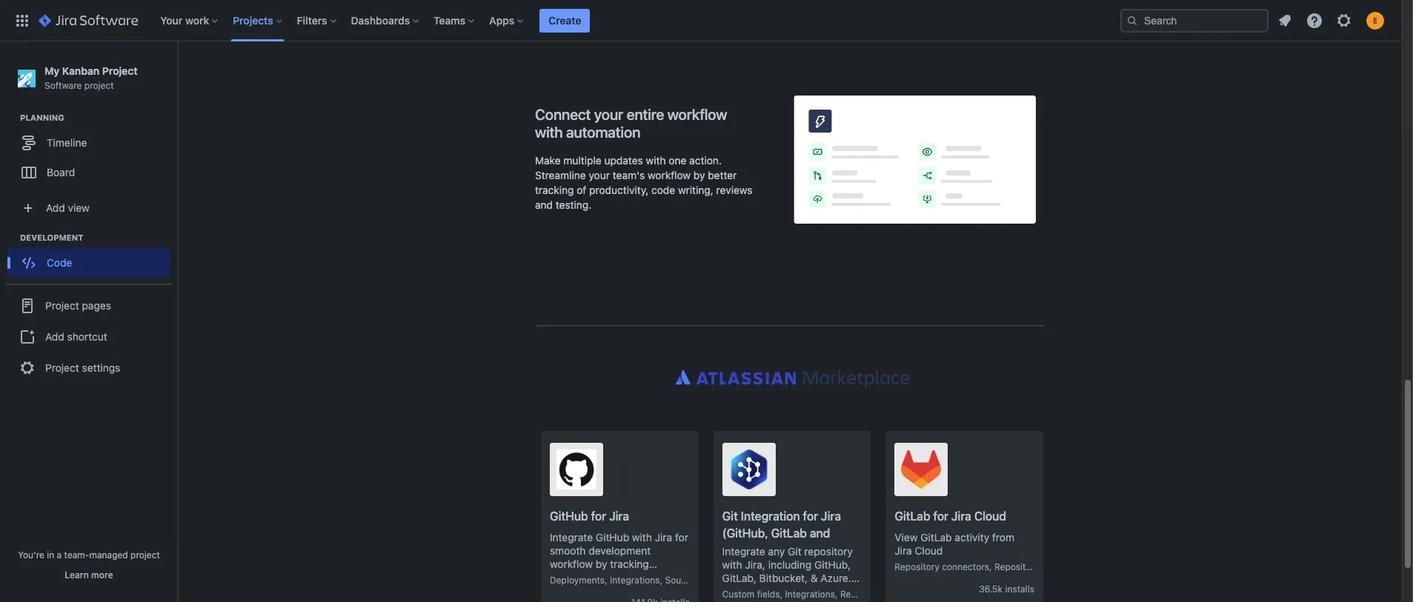 Task type: describe. For each thing, give the bounding box(es) containing it.
learn more
[[65, 570, 113, 581]]

updates inside make multiple updates with one action. streamline your team's workflow by better tracking of productivity, code writing, reviews and testing.
[[604, 154, 643, 167]]

project pages link
[[6, 290, 172, 322]]

timeline
[[47, 136, 87, 149]]

bitbucket,
[[759, 572, 808, 585]]

integrate any git repository with jira, including github, gitlab, bitbucket, & azure. see more information & get realtime updates
[[722, 546, 853, 602]]

add for add shortcut
[[45, 330, 64, 343]]

git inside integrate any git repository with jira, including github, gitlab, bitbucket, & azure. see more information & get realtime updates
[[788, 546, 801, 558]]

apps button
[[485, 9, 529, 32]]

tracking inside integrate github with jira for smooth development workflow by tracking branches, prs, commits, builds & deployments within jira
[[610, 558, 649, 571]]

by inside integrate github with jira for smooth development workflow by tracking branches, prs, commits, builds & deployments within jira
[[596, 558, 607, 571]]

36.5k install s
[[979, 584, 1034, 595]]

reviews
[[716, 184, 752, 197]]

git integration for jira (github, gitlab and more) image
[[729, 450, 769, 490]]

action.
[[689, 154, 722, 167]]

2 horizontal spatial &
[[828, 586, 835, 598]]

prs,
[[600, 571, 621, 584]]

custom fields , integrations , repository connectors
[[722, 589, 935, 600]]

36.5k
[[979, 584, 1003, 595]]

projects
[[233, 14, 273, 26]]

see
[[722, 586, 740, 598]]

repository
[[804, 546, 853, 558]]

deployments
[[591, 585, 653, 597]]

integration
[[741, 510, 800, 523]]

jira up the commits,
[[655, 531, 672, 544]]

azure.
[[821, 572, 851, 585]]

and inside make multiple updates with one action. streamline your team's workflow by better tracking of productivity, code writing, reviews and testing.
[[535, 199, 553, 211]]

your work
[[160, 14, 209, 26]]

1 horizontal spatial project
[[130, 550, 160, 561]]

(github,
[[722, 527, 768, 540]]

gitlab,
[[722, 572, 756, 585]]

information
[[770, 586, 825, 598]]

my
[[44, 64, 59, 77]]

branches,
[[550, 571, 597, 584]]

learn
[[65, 570, 89, 581]]

software
[[44, 80, 82, 91]]

projects button
[[228, 9, 288, 32]]

jira,
[[745, 559, 765, 572]]

development
[[20, 233, 83, 242]]

filters button
[[292, 9, 342, 32]]

with inside make multiple updates with one action. streamline your team's workflow by better tracking of productivity, code writing, reviews and testing.
[[646, 154, 666, 167]]

productivity,
[[589, 184, 649, 197]]

add shortcut
[[45, 330, 107, 343]]

kanban
[[62, 64, 99, 77]]

git integration for jira (github, gitlab and more)
[[722, 510, 841, 557]]

and inside git integration for jira (github, gitlab and more)
[[810, 527, 830, 540]]

1 vertical spatial code
[[697, 575, 718, 586]]

testing.
[[556, 199, 591, 211]]

cloud inside view gitlab activity from jira cloud repository connectors , repository hooks
[[915, 545, 943, 557]]

2 horizontal spatial repository
[[994, 562, 1039, 573]]

appswitcher icon image
[[13, 11, 31, 29]]

project for project settings
[[45, 361, 79, 374]]

planning group
[[7, 112, 177, 192]]

your profile and settings image
[[1366, 11, 1384, 29]]

you're in a team-managed project
[[18, 550, 160, 561]]

project pages
[[45, 299, 111, 312]]

0 horizontal spatial github
[[550, 510, 588, 523]]

for up development
[[591, 510, 606, 523]]

development group
[[7, 232, 177, 282]]

builds
[[550, 585, 579, 597]]

more inside button
[[91, 570, 113, 581]]

including
[[768, 559, 812, 572]]

team-
[[64, 550, 89, 561]]

with inside integrate github with jira for smooth development workflow by tracking branches, prs, commits, builds & deployments within jira
[[632, 531, 652, 544]]

s
[[1030, 584, 1034, 595]]

github for jira image
[[556, 450, 596, 490]]

sidebar navigation image
[[162, 59, 194, 89]]

code inside make multiple updates with one action. streamline your team's workflow by better tracking of productivity, code writing, reviews and testing.
[[651, 184, 675, 197]]

in
[[47, 550, 54, 561]]

your work button
[[156, 9, 224, 32]]

better
[[708, 169, 737, 182]]

automation
[[566, 124, 640, 141]]

deployments , integrations , source code
[[550, 575, 718, 586]]

connectors inside view gitlab activity from jira cloud repository connectors , repository hooks
[[942, 562, 989, 573]]

get
[[838, 586, 853, 598]]

project settings link
[[6, 352, 172, 385]]

jira inside view gitlab activity from jira cloud repository connectors , repository hooks
[[895, 545, 912, 557]]

your inside connect your entire workflow with automation
[[594, 106, 623, 123]]

github for jira
[[550, 510, 629, 523]]

entire
[[627, 106, 664, 123]]

create button
[[540, 9, 590, 32]]

view gitlab activity from jira cloud repository connectors , repository hooks
[[895, 531, 1067, 573]]

for down the gitlab for jira cloud image
[[933, 510, 948, 523]]

deployments
[[550, 575, 605, 586]]

smooth
[[550, 545, 586, 557]]

integrate for github for jira
[[550, 531, 593, 544]]

apps
[[489, 14, 514, 26]]

1 vertical spatial integrations
[[785, 589, 835, 600]]

realtime
[[722, 599, 761, 602]]

within
[[656, 585, 684, 597]]

& inside integrate github with jira for smooth development workflow by tracking branches, prs, commits, builds & deployments within jira
[[581, 585, 589, 597]]

Search field
[[1120, 9, 1269, 32]]



Task type: vqa. For each thing, say whether or not it's contained in the screenshot.
Jira Product Discovery navigation element
no



Task type: locate. For each thing, give the bounding box(es) containing it.
0 vertical spatial integrations
[[610, 575, 660, 586]]

project settings
[[45, 361, 120, 374]]

for up source
[[675, 531, 688, 544]]

more up realtime
[[743, 586, 768, 598]]

learn more button
[[65, 570, 113, 582]]

0 vertical spatial more
[[91, 570, 113, 581]]

updates down the information
[[763, 599, 802, 602]]

& up the information
[[810, 572, 818, 585]]

integrations
[[610, 575, 660, 586], [785, 589, 835, 600]]

gitlab up any
[[771, 527, 807, 540]]

integrate
[[550, 531, 593, 544], [722, 546, 765, 558]]

code
[[47, 256, 72, 269]]

notifications image
[[1276, 11, 1294, 29]]

0 horizontal spatial integrate
[[550, 531, 593, 544]]

gitlab for jira cloud
[[895, 510, 1006, 523]]

1 horizontal spatial code
[[697, 575, 718, 586]]

jira down builds
[[550, 598, 567, 602]]

activity
[[955, 531, 989, 544]]

1 horizontal spatial and
[[810, 527, 830, 540]]

and up repository on the bottom of the page
[[810, 527, 830, 540]]

from
[[992, 531, 1014, 544]]

development image
[[2, 229, 20, 247]]

git
[[722, 510, 738, 523], [788, 546, 801, 558]]

code link
[[7, 248, 170, 278]]

teams button
[[429, 9, 480, 32]]

integrate inside integrate any git repository with jira, including github, gitlab, bitbucket, & azure. see more information & get realtime updates
[[722, 546, 765, 558]]

1 horizontal spatial repository
[[895, 562, 940, 573]]

gitlab inside view gitlab activity from jira cloud repository connectors , repository hooks
[[920, 531, 952, 544]]

workflow up branches,
[[550, 558, 593, 571]]

add shortcut button
[[6, 322, 172, 352]]

project down the kanban
[[84, 80, 114, 91]]

code left writing,
[[651, 184, 675, 197]]

github up development
[[596, 531, 629, 544]]

0 vertical spatial code
[[651, 184, 675, 197]]

development
[[589, 545, 651, 557]]

gitlab inside git integration for jira (github, gitlab and more)
[[771, 527, 807, 540]]

repository up install
[[994, 562, 1039, 573]]

tracking down development
[[610, 558, 649, 571]]

0 vertical spatial git
[[722, 510, 738, 523]]

you're
[[18, 550, 44, 561]]

0 vertical spatial cloud
[[974, 510, 1006, 523]]

more inside integrate any git repository with jira, including github, gitlab, bitbucket, & azure. see more information & get realtime updates
[[743, 586, 768, 598]]

jira
[[609, 510, 629, 523], [821, 510, 841, 523], [951, 510, 971, 523], [655, 531, 672, 544], [895, 545, 912, 557], [550, 598, 567, 602]]

add left view
[[46, 201, 65, 214]]

teams
[[434, 14, 465, 26]]

0 vertical spatial integrate
[[550, 531, 593, 544]]

with inside integrate any git repository with jira, including github, gitlab, bitbucket, & azure. see more information & get realtime updates
[[722, 559, 742, 572]]

1 vertical spatial integrate
[[722, 546, 765, 558]]

github up smooth
[[550, 510, 588, 523]]

add inside "button"
[[45, 330, 64, 343]]

your up automation in the left of the page
[[594, 106, 623, 123]]

managed
[[89, 550, 128, 561]]

0 horizontal spatial git
[[722, 510, 738, 523]]

0 horizontal spatial by
[[596, 558, 607, 571]]

with down connect
[[535, 124, 563, 141]]

and left testing.
[[535, 199, 553, 211]]

pages
[[82, 299, 111, 312]]

by up writing,
[[693, 169, 705, 182]]

project
[[102, 64, 137, 77], [45, 299, 79, 312], [45, 361, 79, 374]]

project down add shortcut
[[45, 361, 79, 374]]

workflow up "action."
[[667, 106, 727, 123]]

1 vertical spatial workflow
[[648, 169, 691, 182]]

project inside my kanban project software project
[[84, 80, 114, 91]]

settings image
[[1335, 11, 1353, 29]]

add for add view
[[46, 201, 65, 214]]

1 vertical spatial your
[[589, 169, 610, 182]]

integrate for git integration for jira (github, gitlab and more)
[[722, 546, 765, 558]]

team's
[[613, 169, 645, 182]]

,
[[989, 562, 992, 573], [605, 575, 607, 586], [660, 575, 663, 586], [780, 589, 783, 600], [835, 589, 838, 600]]

1 vertical spatial github
[[596, 531, 629, 544]]

for inside integrate github with jira for smooth development workflow by tracking branches, prs, commits, builds & deployments within jira
[[675, 531, 688, 544]]

jira inside git integration for jira (github, gitlab and more)
[[821, 510, 841, 523]]

work
[[185, 14, 209, 26]]

multiple
[[563, 154, 601, 167]]

repository down view
[[895, 562, 940, 573]]

github,
[[814, 559, 851, 572]]

primary element
[[9, 0, 1120, 41]]

0 horizontal spatial tracking
[[535, 184, 574, 197]]

0 horizontal spatial and
[[535, 199, 553, 211]]

0 horizontal spatial repository
[[840, 589, 885, 600]]

timeline link
[[7, 128, 170, 158]]

gitlab up view
[[895, 510, 930, 523]]

shortcut
[[67, 330, 107, 343]]

your inside make multiple updates with one action. streamline your team's workflow by better tracking of productivity, code writing, reviews and testing.
[[589, 169, 610, 182]]

1 horizontal spatial integrate
[[722, 546, 765, 558]]

jira up repository on the bottom of the page
[[821, 510, 841, 523]]

project up add shortcut
[[45, 299, 79, 312]]

writing,
[[678, 184, 713, 197]]

connect your entire workflow with automation
[[535, 106, 727, 141]]

any
[[768, 546, 785, 558]]

board
[[47, 166, 75, 178]]

create
[[549, 14, 581, 26]]

tracking down streamline
[[535, 184, 574, 197]]

0 vertical spatial tracking
[[535, 184, 574, 197]]

project inside my kanban project software project
[[102, 64, 137, 77]]

, inside view gitlab activity from jira cloud repository connectors , repository hooks
[[989, 562, 992, 573]]

workflow inside connect your entire workflow with automation
[[667, 106, 727, 123]]

jira software image
[[39, 11, 138, 29], [39, 11, 138, 29]]

add view
[[46, 201, 90, 214]]

planning
[[20, 113, 64, 122]]

banner
[[0, 0, 1402, 41]]

updates up team's
[[604, 154, 643, 167]]

dashboards
[[351, 14, 410, 26]]

1 horizontal spatial github
[[596, 531, 629, 544]]

integrate inside integrate github with jira for smooth development workflow by tracking branches, prs, commits, builds & deployments within jira
[[550, 531, 593, 544]]

banner containing your work
[[0, 0, 1402, 41]]

commits,
[[624, 571, 668, 584]]

git up including
[[788, 546, 801, 558]]

tracking
[[535, 184, 574, 197], [610, 558, 649, 571]]

jira down view
[[895, 545, 912, 557]]

git up (github,
[[722, 510, 738, 523]]

cloud
[[974, 510, 1006, 523], [915, 545, 943, 557]]

more)
[[722, 544, 755, 557]]

connectors
[[942, 562, 989, 573], [888, 589, 935, 600]]

0 horizontal spatial &
[[581, 585, 589, 597]]

with inside connect your entire workflow with automation
[[535, 124, 563, 141]]

code left see
[[697, 575, 718, 586]]

group
[[6, 284, 172, 389]]

1 vertical spatial more
[[743, 586, 768, 598]]

1 horizontal spatial connectors
[[942, 562, 989, 573]]

jira up development
[[609, 510, 629, 523]]

1 horizontal spatial integrations
[[785, 589, 835, 600]]

connectors down "activity"
[[942, 562, 989, 573]]

hooks
[[1042, 562, 1067, 573]]

by up "prs,"
[[596, 558, 607, 571]]

0 vertical spatial by
[[693, 169, 705, 182]]

integrate github with jira for smooth development workflow by tracking branches, prs, commits, builds & deployments within jira
[[550, 531, 688, 602]]

install
[[1005, 584, 1030, 595]]

0 vertical spatial add
[[46, 201, 65, 214]]

source
[[665, 575, 694, 586]]

cloud down view
[[915, 545, 943, 557]]

help image
[[1306, 11, 1323, 29]]

add view button
[[9, 194, 169, 223]]

planning image
[[2, 109, 20, 127]]

0 vertical spatial project
[[102, 64, 137, 77]]

with
[[535, 124, 563, 141], [646, 154, 666, 167], [632, 531, 652, 544], [722, 559, 742, 572]]

0 horizontal spatial integrations
[[610, 575, 660, 586]]

2 vertical spatial project
[[45, 361, 79, 374]]

jira up "activity"
[[951, 510, 971, 523]]

filters
[[297, 14, 327, 26]]

my kanban project software project
[[44, 64, 137, 91]]

& down branches,
[[581, 585, 589, 597]]

0 horizontal spatial project
[[84, 80, 114, 91]]

0 vertical spatial your
[[594, 106, 623, 123]]

1 horizontal spatial tracking
[[610, 558, 649, 571]]

1 horizontal spatial git
[[788, 546, 801, 558]]

repository down azure.
[[840, 589, 885, 600]]

0 horizontal spatial code
[[651, 184, 675, 197]]

your
[[160, 14, 183, 26]]

1 vertical spatial tracking
[[610, 558, 649, 571]]

0 vertical spatial github
[[550, 510, 588, 523]]

more
[[91, 570, 113, 581], [743, 586, 768, 598]]

view
[[895, 531, 918, 544]]

project right the managed
[[130, 550, 160, 561]]

git inside git integration for jira (github, gitlab and more)
[[722, 510, 738, 523]]

workflow down the one
[[648, 169, 691, 182]]

0 horizontal spatial cloud
[[915, 545, 943, 557]]

1 vertical spatial project
[[45, 299, 79, 312]]

streamline
[[535, 169, 586, 182]]

1 horizontal spatial updates
[[763, 599, 802, 602]]

for up repository on the bottom of the page
[[803, 510, 818, 523]]

github
[[550, 510, 588, 523], [596, 531, 629, 544]]

1 vertical spatial updates
[[763, 599, 802, 602]]

2 vertical spatial workflow
[[550, 558, 593, 571]]

with up development
[[632, 531, 652, 544]]

connectors down view
[[888, 589, 935, 600]]

1 vertical spatial and
[[810, 527, 830, 540]]

by inside make multiple updates with one action. streamline your team's workflow by better tracking of productivity, code writing, reviews and testing.
[[693, 169, 705, 182]]

gitlab down gitlab for jira cloud
[[920, 531, 952, 544]]

search image
[[1126, 14, 1138, 26]]

workflow inside integrate github with jira for smooth development workflow by tracking branches, prs, commits, builds & deployments within jira
[[550, 558, 593, 571]]

gitlab for jira cloud image
[[901, 450, 941, 490]]

project for project pages
[[45, 299, 79, 312]]

github inside integrate github with jira for smooth development workflow by tracking branches, prs, commits, builds & deployments within jira
[[596, 531, 629, 544]]

make multiple updates with one action. streamline your team's workflow by better tracking of productivity, code writing, reviews and testing.
[[535, 154, 752, 211]]

0 horizontal spatial connectors
[[888, 589, 935, 600]]

connect
[[535, 106, 591, 123]]

1 horizontal spatial more
[[743, 586, 768, 598]]

0 horizontal spatial updates
[[604, 154, 643, 167]]

0 vertical spatial project
[[84, 80, 114, 91]]

settings
[[82, 361, 120, 374]]

view
[[68, 201, 90, 214]]

of
[[577, 184, 586, 197]]

your down the multiple
[[589, 169, 610, 182]]

add inside dropdown button
[[46, 201, 65, 214]]

make
[[535, 154, 561, 167]]

1 vertical spatial connectors
[[888, 589, 935, 600]]

project right the kanban
[[102, 64, 137, 77]]

fields
[[757, 589, 780, 600]]

1 vertical spatial project
[[130, 550, 160, 561]]

with up gitlab,
[[722, 559, 742, 572]]

project
[[84, 80, 114, 91], [130, 550, 160, 561]]

tracking inside make multiple updates with one action. streamline your team's workflow by better tracking of productivity, code writing, reviews and testing.
[[535, 184, 574, 197]]

0 horizontal spatial more
[[91, 570, 113, 581]]

1 vertical spatial add
[[45, 330, 64, 343]]

gitlab
[[895, 510, 930, 523], [771, 527, 807, 540], [920, 531, 952, 544]]

integrate up smooth
[[550, 531, 593, 544]]

for inside git integration for jira (github, gitlab and more)
[[803, 510, 818, 523]]

cloud up from
[[974, 510, 1006, 523]]

more down the managed
[[91, 570, 113, 581]]

dashboards button
[[346, 9, 425, 32]]

& down azure.
[[828, 586, 835, 598]]

workflow inside make multiple updates with one action. streamline your team's workflow by better tracking of productivity, code writing, reviews and testing.
[[648, 169, 691, 182]]

1 horizontal spatial by
[[693, 169, 705, 182]]

1 horizontal spatial cloud
[[974, 510, 1006, 523]]

integrate up the jira,
[[722, 546, 765, 558]]

0 vertical spatial updates
[[604, 154, 643, 167]]

by
[[693, 169, 705, 182], [596, 558, 607, 571]]

1 vertical spatial cloud
[[915, 545, 943, 557]]

a
[[57, 550, 62, 561]]

workflow
[[667, 106, 727, 123], [648, 169, 691, 182], [550, 558, 593, 571]]

group containing project pages
[[6, 284, 172, 389]]

0 vertical spatial workflow
[[667, 106, 727, 123]]

with left the one
[[646, 154, 666, 167]]

custom
[[722, 589, 755, 600]]

0 vertical spatial and
[[535, 199, 553, 211]]

1 vertical spatial by
[[596, 558, 607, 571]]

1 horizontal spatial &
[[810, 572, 818, 585]]

add left shortcut
[[45, 330, 64, 343]]

one
[[669, 154, 686, 167]]

updates inside integrate any git repository with jira, including github, gitlab, bitbucket, & azure. see more information & get realtime updates
[[763, 599, 802, 602]]

&
[[810, 572, 818, 585], [581, 585, 589, 597], [828, 586, 835, 598]]

0 vertical spatial connectors
[[942, 562, 989, 573]]

1 vertical spatial git
[[788, 546, 801, 558]]



